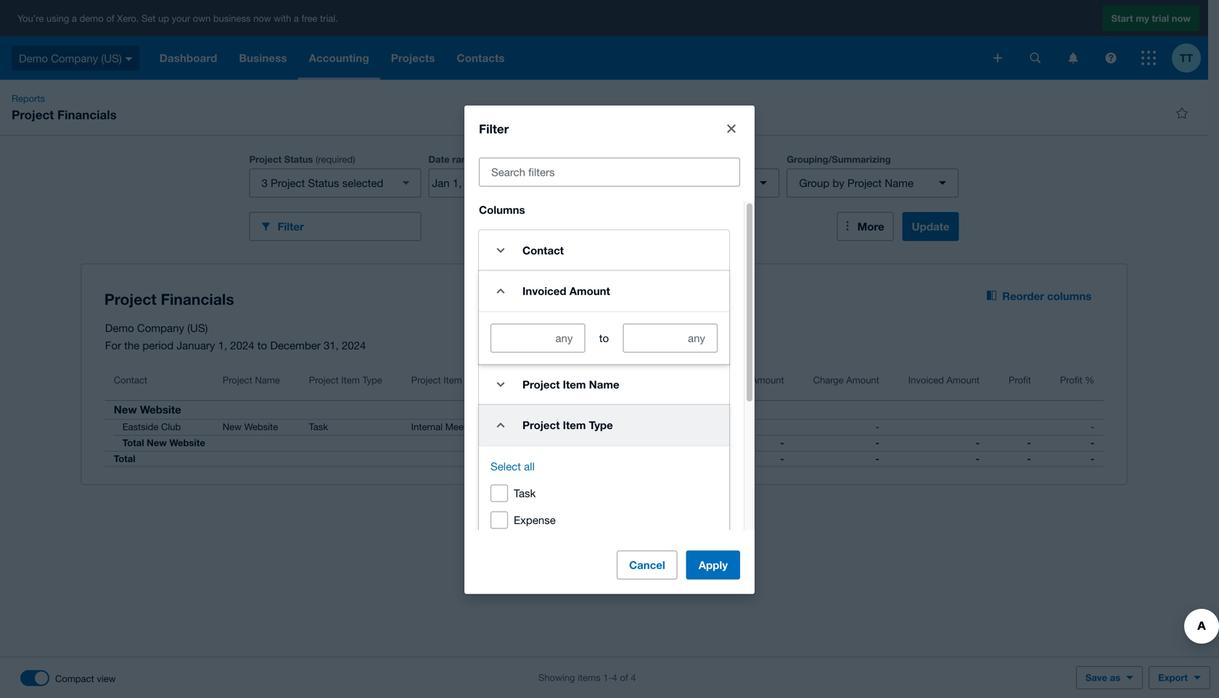 Task type: vqa. For each thing, say whether or not it's contained in the screenshot.
the top and
no



Task type: describe. For each thing, give the bounding box(es) containing it.
save as button
[[1076, 667, 1143, 690]]

reorder columns button
[[976, 282, 1103, 311]]

:
[[478, 154, 481, 165]]

to inside demo company (us) for the period january 1, 2024 to december 31, 2024
[[258, 339, 267, 352]]

filter button
[[249, 212, 421, 241]]

invoiced amount inside button
[[909, 375, 980, 386]]

columns inside filter dialog
[[479, 204, 525, 217]]

required
[[318, 154, 353, 165]]

reorder columns
[[1003, 290, 1092, 303]]

view
[[97, 674, 116, 685]]

xero.
[[117, 13, 139, 24]]

close image
[[717, 114, 746, 143]]

total for total
[[114, 454, 135, 465]]

project inside reports project financials
[[12, 107, 54, 122]]

tt
[[1180, 52, 1193, 65]]

cancel button
[[617, 551, 678, 580]]

profit for profit %
[[1060, 375, 1083, 386]]

reports link
[[6, 91, 51, 106]]

group by project name button
[[787, 169, 959, 198]]

eastside
[[122, 422, 158, 433]]

internal meetings
[[411, 422, 484, 433]]

year
[[528, 154, 546, 165]]

report output element
[[105, 366, 1103, 467]]

save as
[[1086, 673, 1121, 684]]

1,
[[218, 339, 227, 352]]

financials
[[57, 107, 117, 122]]

internal
[[411, 422, 443, 433]]

item inside button
[[341, 375, 360, 386]]

trial.
[[320, 13, 338, 24]]

using
[[46, 13, 69, 24]]

cancel
[[629, 559, 665, 572]]

profit % button
[[1040, 366, 1103, 401]]

apply
[[699, 559, 728, 572]]

project item name button
[[403, 366, 510, 401]]

Search filters field
[[480, 159, 740, 186]]

group by project name
[[799, 177, 914, 189]]

columns for reorder
[[1048, 290, 1092, 303]]

the
[[124, 339, 140, 352]]

filter inside button
[[278, 220, 304, 233]]

estimated cost button
[[510, 366, 604, 401]]

project inside popup button
[[848, 177, 882, 189]]

contact button
[[105, 366, 214, 401]]

contact inside button
[[114, 375, 147, 386]]

start my trial now
[[1112, 13, 1191, 24]]

Select start date field
[[429, 169, 500, 197]]

2 a from the left
[[294, 13, 299, 24]]

item inside button
[[444, 375, 462, 386]]

company for demo company (us)
[[51, 52, 98, 64]]

10 columns selected
[[620, 177, 721, 189]]

free
[[302, 13, 317, 24]]

of for 4
[[620, 673, 628, 684]]

for
[[105, 339, 121, 352]]

charge amount button
[[793, 366, 888, 401]]

invoiced inside button
[[909, 375, 944, 386]]

2 2024 from the left
[[342, 339, 366, 352]]

1 horizontal spatial new
[[147, 438, 167, 449]]

of for demo
[[106, 13, 114, 24]]

estimated cost
[[530, 375, 595, 386]]

name inside popup button
[[885, 177, 914, 189]]

eastside club
[[122, 422, 181, 433]]

demo
[[79, 13, 104, 24]]

type inside button
[[363, 375, 382, 386]]

collapse image for project
[[486, 411, 515, 440]]

selected
[[680, 177, 721, 189]]

compact
[[55, 674, 94, 685]]

grouping/summarizing
[[787, 154, 891, 165]]

demo company (us) button
[[0, 36, 149, 80]]

to inside filter dialog
[[599, 332, 609, 345]]

1 any number field from the left
[[491, 325, 585, 352]]

name inside button
[[255, 375, 280, 386]]

task inside filter dialog
[[514, 487, 536, 500]]

31,
[[324, 339, 339, 352]]

expand image for contact
[[486, 236, 515, 265]]

set
[[142, 13, 156, 24]]

group
[[799, 177, 830, 189]]

showing
[[539, 673, 575, 684]]

project item name inside button
[[411, 375, 490, 386]]

0 horizontal spatial new website
[[114, 404, 181, 417]]

your
[[172, 13, 190, 24]]

tt button
[[1172, 36, 1209, 80]]

demo for demo company (us) for the period january 1, 2024 to december 31, 2024
[[105, 322, 134, 335]]

demo for demo company (us)
[[19, 52, 48, 64]]

my
[[1136, 13, 1150, 24]]

2 any number field from the left
[[624, 325, 717, 352]]

as
[[1110, 673, 1121, 684]]

0 vertical spatial website
[[140, 404, 181, 417]]

showing items 1-4 of 4
[[539, 673, 636, 684]]

select all
[[491, 461, 535, 473]]

filter dialog
[[465, 106, 755, 699]]

%
[[1085, 375, 1095, 386]]

project item name inside filter dialog
[[523, 378, 620, 392]]

select all button
[[491, 458, 535, 476]]

project status ( required )
[[249, 154, 355, 165]]

1 vertical spatial website
[[244, 422, 278, 433]]

1 2024 from the left
[[230, 339, 255, 352]]

project item type inside filter dialog
[[523, 419, 613, 432]]

Select end date field
[[501, 169, 571, 197]]

start
[[1112, 13, 1133, 24]]

trial
[[1152, 13, 1169, 24]]

tt banner
[[0, 0, 1209, 80]]



Task type: locate. For each thing, give the bounding box(es) containing it.
status
[[284, 154, 313, 165]]

demo up the for
[[105, 322, 134, 335]]

new website up eastside club
[[114, 404, 181, 417]]

0 horizontal spatial company
[[51, 52, 98, 64]]

svg image
[[1106, 53, 1117, 64], [125, 57, 133, 61]]

contact
[[523, 244, 564, 257], [114, 375, 147, 386]]

2024 right 1,
[[230, 339, 255, 352]]

1 collapse image from the top
[[486, 277, 515, 306]]

1 vertical spatial total
[[114, 454, 135, 465]]

0 horizontal spatial a
[[72, 13, 77, 24]]

0 vertical spatial demo
[[19, 52, 48, 64]]

company up period
[[137, 322, 184, 335]]

0 horizontal spatial 2024
[[230, 339, 255, 352]]

name inside filter dialog
[[589, 378, 620, 392]]

invoiced amount button
[[888, 366, 989, 401]]

)
[[353, 154, 355, 165]]

1-
[[603, 673, 612, 684]]

total
[[122, 438, 144, 449], [114, 454, 135, 465]]

0 horizontal spatial demo
[[19, 52, 48, 64]]

new down eastside club
[[147, 438, 167, 449]]

project item type down 31,
[[309, 375, 382, 386]]

(us) inside popup button
[[101, 52, 122, 64]]

contact up report title field
[[523, 244, 564, 257]]

reports project financials
[[12, 93, 117, 122]]

name down december
[[255, 375, 280, 386]]

amount for invoiced amount button
[[947, 375, 980, 386]]

name right estimated
[[589, 378, 620, 392]]

company inside demo company (us) popup button
[[51, 52, 98, 64]]

website
[[140, 404, 181, 417], [244, 422, 278, 433], [169, 438, 205, 449]]

demo inside popup button
[[19, 52, 48, 64]]

2 profit from the left
[[1060, 375, 1083, 386]]

demo company (us) for the period january 1, 2024 to december 31, 2024
[[105, 322, 366, 352]]

0 horizontal spatial columns
[[635, 177, 677, 189]]

export
[[1158, 673, 1188, 684]]

task down "all"
[[514, 487, 536, 500]]

1 horizontal spatial 2024
[[342, 339, 366, 352]]

by
[[833, 177, 845, 189]]

0 vertical spatial invoiced amount
[[523, 285, 610, 298]]

1 vertical spatial invoiced amount
[[909, 375, 980, 386]]

1 horizontal spatial filter
[[479, 122, 509, 136]]

any number field
[[491, 325, 585, 352], [624, 325, 717, 352]]

1 vertical spatial columns
[[1048, 290, 1092, 303]]

0 horizontal spatial svg image
[[125, 57, 133, 61]]

invoiced amount inside filter dialog
[[523, 285, 610, 298]]

(us) inside demo company (us) for the period january 1, 2024 to december 31, 2024
[[187, 322, 208, 335]]

now right trial on the right of the page
[[1172, 13, 1191, 24]]

0 vertical spatial company
[[51, 52, 98, 64]]

project item type button
[[300, 366, 403, 401]]

collapse image
[[486, 277, 515, 306], [486, 411, 515, 440]]

january
[[177, 339, 215, 352]]

you're
[[17, 13, 44, 24]]

club
[[161, 422, 181, 433]]

1 horizontal spatial columns
[[1048, 290, 1092, 303]]

0 horizontal spatial new
[[114, 404, 137, 417]]

0 vertical spatial new website
[[114, 404, 181, 417]]

columns right 10
[[635, 177, 677, 189]]

1 horizontal spatial invoiced
[[909, 375, 944, 386]]

1 vertical spatial demo
[[105, 322, 134, 335]]

to left december
[[258, 339, 267, 352]]

0 horizontal spatial contact
[[114, 375, 147, 386]]

1 vertical spatial (us)
[[187, 322, 208, 335]]

name
[[885, 177, 914, 189], [255, 375, 280, 386], [465, 375, 490, 386], [589, 378, 620, 392]]

task inside report output element
[[309, 422, 328, 433]]

columns
[[608, 154, 648, 165], [479, 204, 525, 217]]

profit inside button
[[1009, 375, 1031, 386]]

profit left % in the bottom right of the page
[[1060, 375, 1083, 386]]

svg image down 'start'
[[1106, 53, 1117, 64]]

save
[[1086, 673, 1108, 684]]

columns inside 'button'
[[1048, 290, 1092, 303]]

range
[[452, 154, 478, 165]]

-
[[876, 422, 880, 433], [1091, 422, 1095, 433], [591, 438, 595, 449], [696, 438, 700, 449], [781, 438, 784, 449], [876, 438, 880, 449], [976, 438, 980, 449], [1027, 438, 1031, 449], [1091, 438, 1095, 449], [781, 454, 784, 465], [876, 454, 880, 465], [976, 454, 980, 465], [1027, 454, 1031, 465], [1091, 454, 1095, 465]]

columns
[[635, 177, 677, 189], [1048, 290, 1092, 303]]

1 vertical spatial new website
[[223, 422, 278, 433]]

type inside filter dialog
[[589, 419, 613, 432]]

4 right 'items'
[[612, 673, 618, 684]]

0 vertical spatial new
[[114, 404, 137, 417]]

1 horizontal spatial cost
[[729, 375, 749, 386]]

total for total new website
[[122, 438, 144, 449]]

1 horizontal spatial svg image
[[1106, 53, 1117, 64]]

export button
[[1149, 667, 1211, 690]]

demo inside demo company (us) for the period january 1, 2024 to december 31, 2024
[[105, 322, 134, 335]]

columns right 'reorder'
[[1048, 290, 1092, 303]]

project name
[[223, 375, 280, 386]]

2 vertical spatial new
[[147, 438, 167, 449]]

1 horizontal spatial to
[[599, 332, 609, 345]]

0 vertical spatial task
[[309, 422, 328, 433]]

1 horizontal spatial invoiced amount
[[909, 375, 980, 386]]

Report title field
[[101, 283, 952, 316]]

1 horizontal spatial contact
[[523, 244, 564, 257]]

expense
[[514, 514, 556, 527]]

svg image inside demo company (us) popup button
[[125, 57, 133, 61]]

expand image for project item name
[[486, 371, 515, 400]]

total new website
[[122, 438, 205, 449]]

0 horizontal spatial columns
[[479, 204, 525, 217]]

2 expand image from the top
[[486, 371, 515, 400]]

company inside demo company (us) for the period january 1, 2024 to december 31, 2024
[[137, 322, 184, 335]]

apply button
[[686, 551, 740, 580]]

update
[[912, 220, 950, 233]]

0 horizontal spatial now
[[253, 13, 271, 24]]

of right 1-
[[620, 673, 628, 684]]

svg image down xero.
[[125, 57, 133, 61]]

1 vertical spatial columns
[[479, 204, 525, 217]]

more
[[858, 220, 884, 233]]

amount inside filter dialog
[[570, 285, 610, 298]]

up
[[158, 13, 169, 24]]

profit inside button
[[1060, 375, 1083, 386]]

name up meetings
[[465, 375, 490, 386]]

task down project item type button
[[309, 422, 328, 433]]

expand image
[[486, 236, 515, 265], [486, 371, 515, 400]]

profit %
[[1060, 375, 1095, 386]]

0 horizontal spatial 4
[[612, 673, 618, 684]]

new website
[[114, 404, 181, 417], [223, 422, 278, 433]]

profit left profit % button
[[1009, 375, 1031, 386]]

1 horizontal spatial any number field
[[624, 325, 717, 352]]

2 vertical spatial website
[[169, 438, 205, 449]]

to
[[599, 332, 609, 345], [258, 339, 267, 352]]

svg image
[[1142, 51, 1156, 65], [1030, 53, 1041, 64], [1069, 53, 1078, 64], [994, 54, 1002, 62]]

new
[[114, 404, 137, 417], [223, 422, 242, 433], [147, 438, 167, 449]]

1 vertical spatial task
[[514, 487, 536, 500]]

1 expand image from the top
[[486, 236, 515, 265]]

project item name
[[411, 375, 490, 386], [523, 378, 620, 392]]

1 vertical spatial of
[[620, 673, 628, 684]]

0 horizontal spatial profit
[[1009, 375, 1031, 386]]

0 horizontal spatial project item type
[[309, 375, 382, 386]]

1 horizontal spatial type
[[589, 419, 613, 432]]

(us) down xero.
[[101, 52, 122, 64]]

1 horizontal spatial task
[[514, 487, 536, 500]]

1 horizontal spatial columns
[[608, 154, 648, 165]]

0 horizontal spatial filter
[[278, 220, 304, 233]]

0 horizontal spatial to
[[258, 339, 267, 352]]

2 horizontal spatial new
[[223, 422, 242, 433]]

this
[[483, 154, 501, 165]]

with
[[274, 13, 291, 24]]

1 vertical spatial project item type
[[523, 419, 613, 432]]

0 vertical spatial of
[[106, 13, 114, 24]]

1 vertical spatial collapse image
[[486, 411, 515, 440]]

website down club
[[169, 438, 205, 449]]

profit button
[[989, 366, 1040, 401]]

project item type inside button
[[309, 375, 382, 386]]

0 vertical spatial contact
[[523, 244, 564, 257]]

cost
[[575, 375, 595, 386], [729, 375, 749, 386]]

1 horizontal spatial new website
[[223, 422, 278, 433]]

amount for cost amount button
[[751, 375, 784, 386]]

1 horizontal spatial company
[[137, 322, 184, 335]]

columns up 10
[[608, 154, 648, 165]]

to up estimated cost button
[[599, 332, 609, 345]]

contact down the
[[114, 375, 147, 386]]

1 a from the left
[[72, 13, 77, 24]]

0 horizontal spatial project item name
[[411, 375, 490, 386]]

0 vertical spatial collapse image
[[486, 277, 515, 306]]

meetings
[[445, 422, 484, 433]]

(
[[316, 154, 318, 165]]

project item type
[[309, 375, 382, 386], [523, 419, 613, 432]]

0 horizontal spatial task
[[309, 422, 328, 433]]

columns for 10
[[635, 177, 677, 189]]

1 profit from the left
[[1009, 375, 1031, 386]]

0 horizontal spatial type
[[363, 375, 382, 386]]

project
[[12, 107, 54, 122], [249, 154, 282, 165], [848, 177, 882, 189], [223, 375, 252, 386], [309, 375, 339, 386], [411, 375, 441, 386], [523, 378, 560, 392], [523, 419, 560, 432]]

name inside button
[[465, 375, 490, 386]]

demo down you're
[[19, 52, 48, 64]]

expand image left estimated
[[486, 371, 515, 400]]

period
[[143, 339, 174, 352]]

0 horizontal spatial invoiced amount
[[523, 285, 610, 298]]

fiscal
[[504, 154, 525, 165]]

project name button
[[214, 366, 300, 401]]

1 horizontal spatial project item name
[[523, 378, 620, 392]]

columns down select end date field
[[479, 204, 525, 217]]

filter inside dialog
[[479, 122, 509, 136]]

company for demo company (us) for the period january 1, 2024 to december 31, 2024
[[137, 322, 184, 335]]

invoiced amount
[[523, 285, 610, 298], [909, 375, 980, 386]]

(us) for demo company (us) for the period january 1, 2024 to december 31, 2024
[[187, 322, 208, 335]]

0 vertical spatial project item type
[[309, 375, 382, 386]]

0 horizontal spatial cost
[[575, 375, 595, 386]]

1 horizontal spatial 4
[[631, 673, 636, 684]]

new website down project name button
[[223, 422, 278, 433]]

demo
[[19, 52, 48, 64], [105, 322, 134, 335]]

1 vertical spatial new
[[223, 422, 242, 433]]

0 vertical spatial type
[[363, 375, 382, 386]]

1 vertical spatial expand image
[[486, 371, 515, 400]]

4 right 1-
[[631, 673, 636, 684]]

2 cost from the left
[[729, 375, 749, 386]]

cost amount button
[[708, 366, 793, 401]]

reports
[[12, 93, 45, 104]]

more button
[[837, 212, 894, 241]]

of left xero.
[[106, 13, 114, 24]]

2024 right 31,
[[342, 339, 366, 352]]

select
[[491, 461, 521, 473]]

(us) up 'january'
[[187, 322, 208, 335]]

website down project name button
[[244, 422, 278, 433]]

charge
[[813, 375, 844, 386]]

of
[[106, 13, 114, 24], [620, 673, 628, 684]]

charge amount
[[813, 375, 880, 386]]

all
[[524, 461, 535, 473]]

demo company (us)
[[19, 52, 122, 64]]

1 cost from the left
[[575, 375, 595, 386]]

10
[[620, 177, 632, 189]]

collapse image for invoiced
[[486, 277, 515, 306]]

1 vertical spatial type
[[589, 419, 613, 432]]

estimated
[[530, 375, 573, 386]]

0 horizontal spatial of
[[106, 13, 114, 24]]

1 vertical spatial contact
[[114, 375, 147, 386]]

company down using
[[51, 52, 98, 64]]

december
[[270, 339, 321, 352]]

new down project name button
[[223, 422, 242, 433]]

project item type down estimated cost button
[[523, 419, 613, 432]]

business
[[213, 13, 251, 24]]

0 vertical spatial columns
[[635, 177, 677, 189]]

profit for profit
[[1009, 375, 1031, 386]]

date range : this fiscal year
[[429, 154, 546, 165]]

reorder
[[1003, 290, 1044, 303]]

own
[[193, 13, 211, 24]]

2 now from the left
[[1172, 13, 1191, 24]]

0 vertical spatial (us)
[[101, 52, 122, 64]]

compact view
[[55, 674, 116, 685]]

filter down 'status'
[[278, 220, 304, 233]]

2 4 from the left
[[631, 673, 636, 684]]

1 vertical spatial company
[[137, 322, 184, 335]]

new up eastside
[[114, 404, 137, 417]]

a right using
[[72, 13, 77, 24]]

0 vertical spatial invoiced
[[523, 285, 567, 298]]

0 horizontal spatial any number field
[[491, 325, 585, 352]]

0 vertical spatial total
[[122, 438, 144, 449]]

1 horizontal spatial project item type
[[523, 419, 613, 432]]

1 now from the left
[[253, 13, 271, 24]]

now left with
[[253, 13, 271, 24]]

0 vertical spatial expand image
[[486, 236, 515, 265]]

website up eastside club
[[140, 404, 181, 417]]

0 horizontal spatial (us)
[[101, 52, 122, 64]]

2024
[[230, 339, 255, 352], [342, 339, 366, 352]]

1 horizontal spatial a
[[294, 13, 299, 24]]

0 horizontal spatial invoiced
[[523, 285, 567, 298]]

1 vertical spatial invoiced
[[909, 375, 944, 386]]

you're using a demo of xero. set up your own business now with a free trial.
[[17, 13, 338, 24]]

invoiced inside filter dialog
[[523, 285, 567, 298]]

1 horizontal spatial demo
[[105, 322, 134, 335]]

now
[[253, 13, 271, 24], [1172, 13, 1191, 24]]

1 horizontal spatial (us)
[[187, 322, 208, 335]]

contact inside filter dialog
[[523, 244, 564, 257]]

update button
[[903, 212, 959, 241]]

1 horizontal spatial now
[[1172, 13, 1191, 24]]

a left free at the left top
[[294, 13, 299, 24]]

2 collapse image from the top
[[486, 411, 515, 440]]

4
[[612, 673, 618, 684], [631, 673, 636, 684]]

0 vertical spatial filter
[[479, 122, 509, 136]]

1 horizontal spatial of
[[620, 673, 628, 684]]

name up the 'update'
[[885, 177, 914, 189]]

of inside tt banner
[[106, 13, 114, 24]]

expand image up report title field
[[486, 236, 515, 265]]

filter up this
[[479, 122, 509, 136]]

project inside button
[[411, 375, 441, 386]]

cost amount
[[729, 375, 784, 386]]

date
[[429, 154, 450, 165]]

0 vertical spatial columns
[[608, 154, 648, 165]]

1 horizontal spatial profit
[[1060, 375, 1083, 386]]

amount for charge amount button
[[846, 375, 880, 386]]

1 vertical spatial filter
[[278, 220, 304, 233]]

1 4 from the left
[[612, 673, 618, 684]]

(us) for demo company (us)
[[101, 52, 122, 64]]



